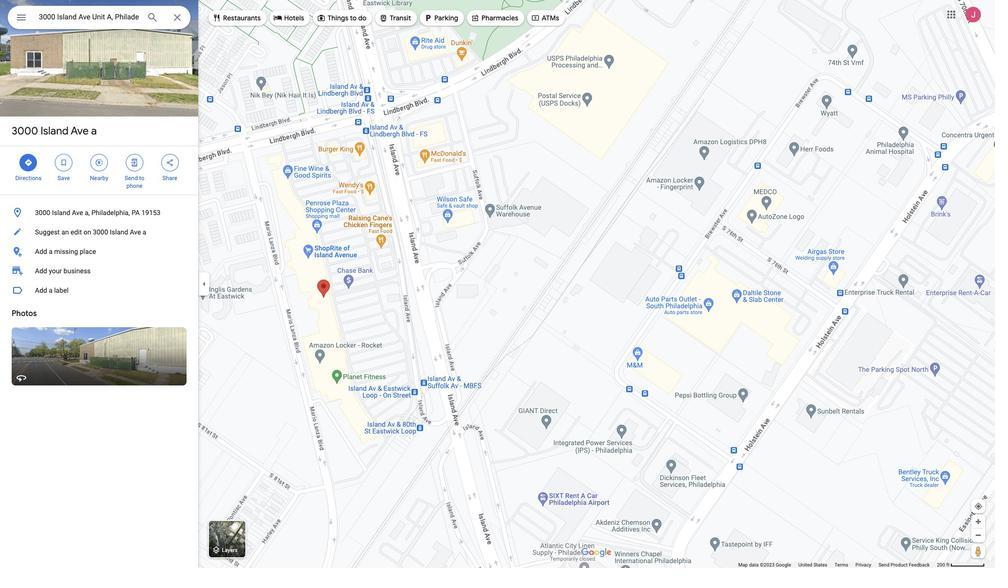 Task type: locate. For each thing, give the bounding box(es) containing it.
a down 19153
[[143, 228, 146, 236]]

0 horizontal spatial send
[[125, 175, 138, 182]]

label
[[54, 287, 69, 294]]

to up phone at the left of the page
[[139, 175, 144, 182]]

1 vertical spatial add
[[35, 267, 47, 275]]

2 add from the top
[[35, 267, 47, 275]]

send left product
[[879, 563, 890, 568]]

None field
[[39, 11, 139, 23]]

1 vertical spatial to
[[139, 175, 144, 182]]


[[24, 157, 33, 168]]

ave
[[71, 124, 89, 138], [72, 209, 83, 217], [130, 228, 141, 236]]


[[212, 13, 221, 23]]

0 vertical spatial island
[[41, 124, 69, 138]]

1 vertical spatial 3000
[[35, 209, 50, 217]]

1 vertical spatial send
[[879, 563, 890, 568]]

3000 for 3000 island ave a, philadelphia, pa 19153
[[35, 209, 50, 217]]

google account: james peterson  
(james.peterson1902@gmail.com) image
[[966, 7, 981, 22]]

to left do
[[350, 14, 357, 22]]

zoom in image
[[975, 519, 982, 526]]

ave left a, at the top left of the page
[[72, 209, 83, 217]]

send for send to phone
[[125, 175, 138, 182]]

transit
[[390, 14, 411, 22]]

0 vertical spatial add
[[35, 248, 47, 256]]

3000 up suggest
[[35, 209, 50, 217]]

ave inside suggest an edit on 3000 island ave a button
[[130, 228, 141, 236]]

show street view coverage image
[[971, 544, 986, 559]]

0 vertical spatial to
[[350, 14, 357, 22]]

a left missing
[[49, 248, 52, 256]]

suggest an edit on 3000 island ave a button
[[0, 223, 198, 242]]

2 vertical spatial island
[[110, 228, 128, 236]]

to
[[350, 14, 357, 22], [139, 175, 144, 182]]

terms
[[835, 563, 848, 568]]

island down philadelphia,
[[110, 228, 128, 236]]

0 horizontal spatial to
[[139, 175, 144, 182]]

3000 up 
[[12, 124, 38, 138]]

2 vertical spatial add
[[35, 287, 47, 294]]

island up an
[[52, 209, 70, 217]]

add
[[35, 248, 47, 256], [35, 267, 47, 275], [35, 287, 47, 294]]

send
[[125, 175, 138, 182], [879, 563, 890, 568]]

map data ©2023 google
[[738, 563, 791, 568]]

a left label
[[49, 287, 52, 294]]

atms
[[542, 14, 559, 22]]

add down suggest
[[35, 248, 47, 256]]

suggest an edit on 3000 island ave a
[[35, 228, 146, 236]]

united states
[[799, 563, 827, 568]]

1 vertical spatial ave
[[72, 209, 83, 217]]

privacy button
[[856, 562, 871, 569]]

ave up actions for 3000 island ave a region
[[71, 124, 89, 138]]

add your business link
[[0, 261, 198, 281]]

3000
[[12, 124, 38, 138], [35, 209, 50, 217], [93, 228, 108, 236]]

 parking
[[424, 13, 458, 23]]

1 add from the top
[[35, 248, 47, 256]]

1 horizontal spatial send
[[879, 563, 890, 568]]

layers
[[222, 548, 238, 554]]

2 vertical spatial ave
[[130, 228, 141, 236]]

data
[[749, 563, 759, 568]]

0 vertical spatial send
[[125, 175, 138, 182]]

a,
[[85, 209, 90, 217]]

2 vertical spatial 3000
[[93, 228, 108, 236]]


[[471, 13, 480, 23]]

200 ft
[[937, 563, 950, 568]]

actions for 3000 island ave a region
[[0, 146, 198, 195]]

add left your
[[35, 267, 47, 275]]

send inside send to phone
[[125, 175, 138, 182]]

ave down pa
[[130, 228, 141, 236]]

send inside button
[[879, 563, 890, 568]]

0 vertical spatial 3000
[[12, 124, 38, 138]]

 pharmacies
[[471, 13, 518, 23]]

privacy
[[856, 563, 871, 568]]

add left label
[[35, 287, 47, 294]]

0 vertical spatial ave
[[71, 124, 89, 138]]

add a label button
[[0, 281, 198, 300]]

send for send product feedback
[[879, 563, 890, 568]]

add your business
[[35, 267, 91, 275]]

place
[[80, 248, 96, 256]]

hotels
[[284, 14, 304, 22]]

ave inside the 3000 island ave a, philadelphia, pa 19153 button
[[72, 209, 83, 217]]

 things to do
[[317, 13, 367, 23]]

island up 
[[41, 124, 69, 138]]


[[16, 11, 27, 24]]

©2023
[[760, 563, 775, 568]]

united
[[799, 563, 812, 568]]

to inside  things to do
[[350, 14, 357, 22]]

send to phone
[[125, 175, 144, 190]]

ft
[[947, 563, 950, 568]]

edit
[[71, 228, 82, 236]]

island
[[41, 124, 69, 138], [52, 209, 70, 217], [110, 228, 128, 236]]

footer
[[738, 562, 937, 569]]

1 vertical spatial island
[[52, 209, 70, 217]]

zoom out image
[[975, 532, 982, 539]]

3000 Island Ave Unit A, Philadelphia, PA 19153 field
[[8, 6, 190, 29]]

footer containing map data ©2023 google
[[738, 562, 937, 569]]

to inside send to phone
[[139, 175, 144, 182]]

send up phone at the left of the page
[[125, 175, 138, 182]]

1 horizontal spatial to
[[350, 14, 357, 22]]

nearby
[[90, 175, 108, 182]]

pa
[[132, 209, 140, 217]]

3000 island ave a, philadelphia, pa 19153 button
[[0, 203, 198, 223]]

states
[[814, 563, 827, 568]]

3 add from the top
[[35, 287, 47, 294]]


[[317, 13, 326, 23]]

a
[[91, 124, 97, 138], [143, 228, 146, 236], [49, 248, 52, 256], [49, 287, 52, 294]]

3000 right on at the top of page
[[93, 228, 108, 236]]

a up ""
[[91, 124, 97, 138]]


[[273, 13, 282, 23]]

philadelphia,
[[91, 209, 130, 217]]



Task type: describe. For each thing, give the bounding box(es) containing it.
 search field
[[8, 6, 190, 31]]

island for a
[[41, 124, 69, 138]]

phone
[[126, 183, 143, 190]]

add for add a label
[[35, 287, 47, 294]]

ave for a
[[71, 124, 89, 138]]

 button
[[8, 6, 35, 31]]

business
[[64, 267, 91, 275]]

directions
[[15, 175, 41, 182]]

feedback
[[909, 563, 930, 568]]

island for a,
[[52, 209, 70, 217]]

3000 for 3000 island ave a
[[12, 124, 38, 138]]

a inside add a label button
[[49, 287, 52, 294]]


[[130, 157, 139, 168]]

photos
[[12, 309, 37, 319]]

things
[[328, 14, 348, 22]]

none field inside '3000 island ave unit a, philadelphia, pa 19153' field
[[39, 11, 139, 23]]

3000 island ave a
[[12, 124, 97, 138]]


[[59, 157, 68, 168]]

parking
[[434, 14, 458, 22]]


[[379, 13, 388, 23]]

pharmacies
[[482, 14, 518, 22]]

add a missing place button
[[0, 242, 198, 261]]

3000 island ave a, philadelphia, pa 19153
[[35, 209, 161, 217]]

share
[[162, 175, 177, 182]]

show your location image
[[974, 502, 983, 511]]


[[95, 157, 104, 168]]

footer inside 'google maps' 'element'
[[738, 562, 937, 569]]

 transit
[[379, 13, 411, 23]]

a inside add a missing place button
[[49, 248, 52, 256]]

 atms
[[531, 13, 559, 23]]

3000 island ave a main content
[[0, 0, 198, 569]]

on
[[84, 228, 91, 236]]

map
[[738, 563, 748, 568]]

add for add a missing place
[[35, 248, 47, 256]]

google maps element
[[0, 0, 995, 569]]

collapse side panel image
[[199, 279, 209, 290]]


[[166, 157, 174, 168]]

send product feedback button
[[879, 562, 930, 569]]

 hotels
[[273, 13, 304, 23]]

terms button
[[835, 562, 848, 569]]

a inside suggest an edit on 3000 island ave a button
[[143, 228, 146, 236]]

united states button
[[799, 562, 827, 569]]

send product feedback
[[879, 563, 930, 568]]

missing
[[54, 248, 78, 256]]

save
[[58, 175, 70, 182]]

your
[[49, 267, 62, 275]]

restaurants
[[223, 14, 261, 22]]

200
[[937, 563, 945, 568]]

 restaurants
[[212, 13, 261, 23]]

200 ft button
[[937, 563, 985, 568]]

suggest
[[35, 228, 60, 236]]


[[531, 13, 540, 23]]

19153
[[141, 209, 161, 217]]

ave for a,
[[72, 209, 83, 217]]

product
[[891, 563, 908, 568]]

an
[[61, 228, 69, 236]]

google
[[776, 563, 791, 568]]

add a missing place
[[35, 248, 96, 256]]

add for add your business
[[35, 267, 47, 275]]


[[424, 13, 433, 23]]

add a label
[[35, 287, 69, 294]]

do
[[358, 14, 367, 22]]



Task type: vqa. For each thing, say whether or not it's contained in the screenshot.
"Add"
yes



